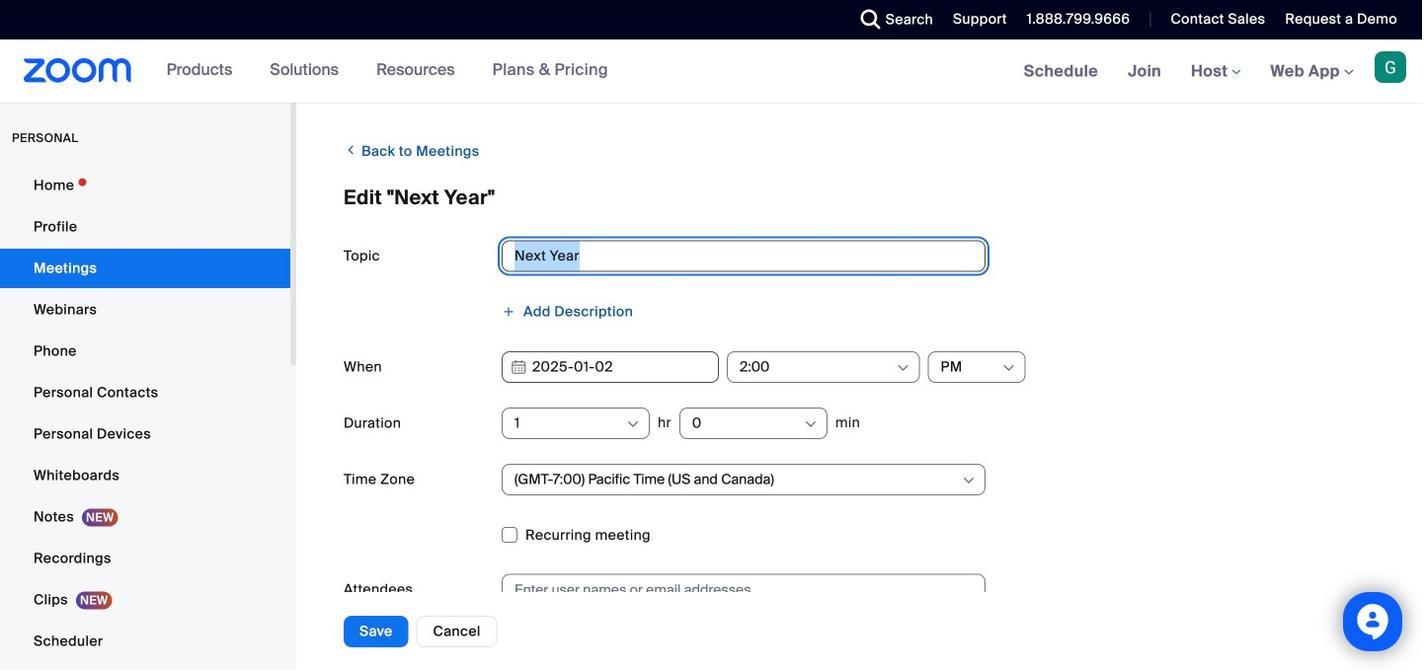 Task type: describe. For each thing, give the bounding box(es) containing it.
My Meeting text field
[[502, 240, 986, 272]]

personal menu menu
[[0, 166, 290, 672]]

profile picture image
[[1375, 51, 1406, 83]]

Persistent Chat, enter email address,Enter user names or email addresses text field
[[515, 575, 955, 605]]

0 horizontal spatial show options image
[[625, 417, 641, 433]]

zoom logo image
[[24, 58, 132, 83]]

select time zone text field
[[515, 465, 960, 495]]



Task type: locate. For each thing, give the bounding box(es) containing it.
show options image down select start time text field
[[803, 417, 819, 433]]

show options image down choose date text box at the bottom
[[625, 417, 641, 433]]

1 horizontal spatial show options image
[[803, 417, 819, 433]]

2 horizontal spatial show options image
[[895, 360, 911, 376]]

banner
[[0, 40, 1422, 104]]

show options image
[[895, 360, 911, 376], [625, 417, 641, 433], [803, 417, 819, 433]]

product information navigation
[[152, 40, 623, 103]]

select start time text field
[[740, 353, 894, 382]]

meetings navigation
[[1009, 40, 1422, 104]]

show options image right select start time text field
[[895, 360, 911, 376]]

left image
[[344, 140, 358, 160]]

choose date text field
[[502, 352, 719, 383]]

add image
[[502, 305, 516, 319]]



Task type: vqa. For each thing, say whether or not it's contained in the screenshot.
banner
yes



